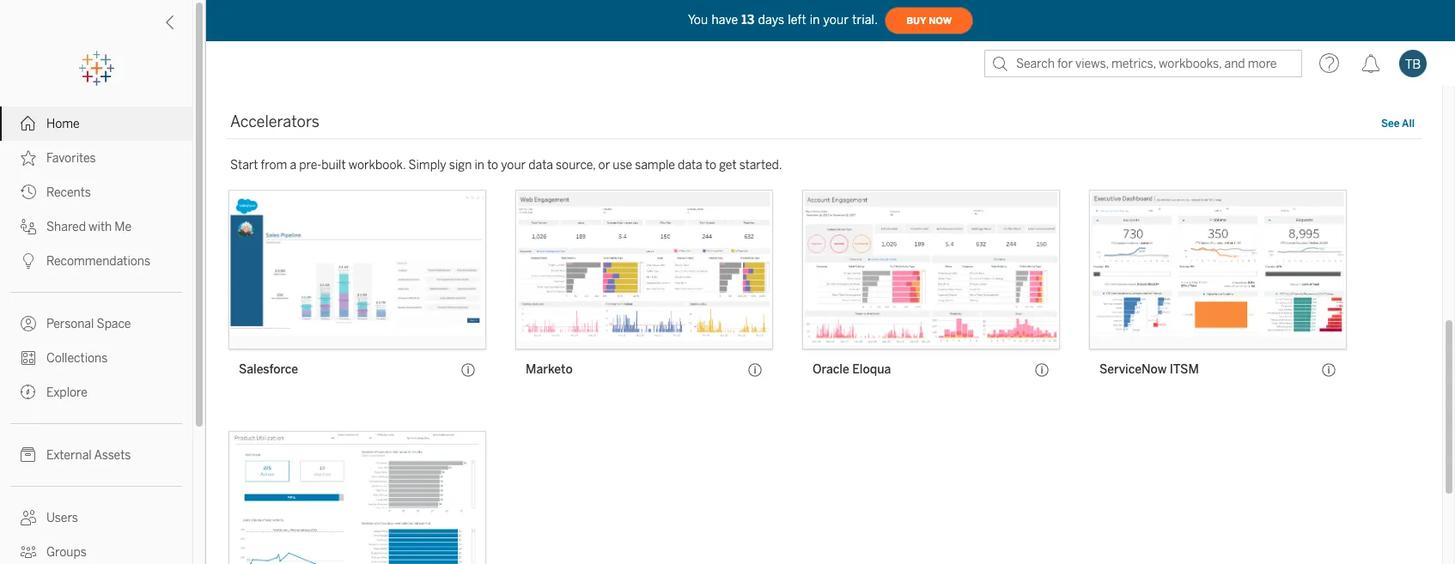Task type: vqa. For each thing, say whether or not it's contained in the screenshot.
by text only_f5he34f image related to Users
yes



Task type: locate. For each thing, give the bounding box(es) containing it.
by text only_f5he34f image inside shared with me link
[[21, 219, 36, 235]]

to right sign
[[487, 158, 499, 173]]

buy
[[907, 15, 927, 26]]

or
[[599, 158, 610, 173]]

external assets link
[[0, 438, 192, 473]]

days
[[758, 12, 785, 27]]

by text only_f5he34f image for favorites
[[21, 150, 36, 166]]

13
[[742, 12, 755, 27]]

by text only_f5he34f image left external
[[21, 448, 36, 463]]

by text only_f5he34f image inside personal space link
[[21, 316, 36, 332]]

1 by text only_f5he34f image from the top
[[21, 116, 36, 131]]

use
[[613, 158, 632, 173]]

your
[[824, 12, 849, 27], [501, 158, 526, 173]]

shared with me link
[[0, 210, 192, 244]]

started.
[[740, 158, 782, 173]]

1 horizontal spatial in
[[810, 12, 820, 27]]

data left source, at the top of the page
[[529, 158, 553, 173]]

by text only_f5he34f image inside home link
[[21, 116, 36, 131]]

personal space
[[46, 317, 131, 332]]

explore
[[46, 386, 88, 400]]

3 by text only_f5he34f image from the top
[[21, 316, 36, 332]]

to left the get
[[705, 158, 717, 173]]

by text only_f5he34f image left the explore
[[21, 385, 36, 400]]

sample
[[635, 158, 675, 173]]

pre-
[[299, 158, 322, 173]]

external
[[46, 449, 92, 463]]

by text only_f5he34f image left recents
[[21, 185, 36, 200]]

4 by text only_f5he34f image from the top
[[21, 448, 36, 463]]

by text only_f5he34f image for explore
[[21, 385, 36, 400]]

by text only_f5he34f image left shared
[[21, 219, 36, 235]]

2 by text only_f5he34f image from the top
[[21, 219, 36, 235]]

0 horizontal spatial your
[[501, 158, 526, 173]]

5 by text only_f5he34f image from the top
[[21, 510, 36, 526]]

shared with me
[[46, 220, 132, 235]]

1 vertical spatial in
[[475, 158, 485, 173]]

by text only_f5he34f image
[[21, 185, 36, 200], [21, 219, 36, 235], [21, 316, 36, 332], [21, 351, 36, 366], [21, 385, 36, 400], [21, 545, 36, 560]]

your left trial.
[[824, 12, 849, 27]]

itsm
[[1170, 363, 1199, 378]]

by text only_f5he34f image inside recents link
[[21, 185, 36, 200]]

1 horizontal spatial your
[[824, 12, 849, 27]]

5 by text only_f5he34f image from the top
[[21, 385, 36, 400]]

0 vertical spatial your
[[824, 12, 849, 27]]

by text only_f5he34f image inside recommendations link
[[21, 253, 36, 269]]

by text only_f5he34f image left collections
[[21, 351, 36, 366]]

sign
[[449, 158, 472, 173]]

by text only_f5he34f image left 'users'
[[21, 510, 36, 526]]

have
[[712, 12, 738, 27]]

by text only_f5he34f image inside users link
[[21, 510, 36, 526]]

by text only_f5he34f image inside external assets link
[[21, 448, 36, 463]]

by text only_f5he34f image left recommendations
[[21, 253, 36, 269]]

with
[[89, 220, 112, 235]]

me
[[115, 220, 132, 235]]

by text only_f5he34f image inside the "explore" 'link'
[[21, 385, 36, 400]]

by text only_f5he34f image for home
[[21, 116, 36, 131]]

3 by text only_f5he34f image from the top
[[21, 253, 36, 269]]

salesforce
[[239, 363, 298, 378]]

by text only_f5he34f image
[[21, 116, 36, 131], [21, 150, 36, 166], [21, 253, 36, 269], [21, 448, 36, 463], [21, 510, 36, 526]]

assets
[[94, 449, 131, 463]]

eloqua
[[853, 363, 891, 378]]

collections
[[46, 351, 108, 366]]

recents
[[46, 186, 91, 200]]

0 vertical spatial in
[[810, 12, 820, 27]]

by text only_f5he34f image for personal space
[[21, 316, 36, 332]]

in right left
[[810, 12, 820, 27]]

recommendations
[[46, 254, 150, 269]]

6 by text only_f5he34f image from the top
[[21, 545, 36, 560]]

users
[[46, 511, 78, 526]]

favorites
[[46, 151, 96, 166]]

in right sign
[[475, 158, 485, 173]]

by text only_f5he34f image left home
[[21, 116, 36, 131]]

by text only_f5he34f image inside groups 'link'
[[21, 545, 36, 560]]

by text only_f5he34f image inside favorites link
[[21, 150, 36, 166]]

data
[[529, 158, 553, 173], [678, 158, 703, 173]]

shared
[[46, 220, 86, 235]]

from
[[261, 158, 287, 173]]

data right sample
[[678, 158, 703, 173]]

left
[[788, 12, 807, 27]]

to
[[487, 158, 499, 173], [705, 158, 717, 173]]

groups link
[[0, 535, 192, 565]]

see
[[1382, 118, 1400, 130]]

servicenow itsm
[[1100, 363, 1199, 378]]

0 horizontal spatial data
[[529, 158, 553, 173]]

by text only_f5he34f image left the favorites
[[21, 150, 36, 166]]

in
[[810, 12, 820, 27], [475, 158, 485, 173]]

collections link
[[0, 341, 192, 376]]

1 horizontal spatial to
[[705, 158, 717, 173]]

your right sign
[[501, 158, 526, 173]]

1 by text only_f5he34f image from the top
[[21, 185, 36, 200]]

by text only_f5he34f image inside collections link
[[21, 351, 36, 366]]

favorites link
[[0, 141, 192, 175]]

marketo
[[526, 363, 573, 378]]

0 horizontal spatial to
[[487, 158, 499, 173]]

servicenow
[[1100, 363, 1167, 378]]

by text only_f5he34f image left groups
[[21, 545, 36, 560]]

main navigation. press the up and down arrow keys to access links. element
[[0, 107, 192, 565]]

explore link
[[0, 376, 192, 410]]

built
[[322, 158, 346, 173]]

1 horizontal spatial data
[[678, 158, 703, 173]]

4 by text only_f5he34f image from the top
[[21, 351, 36, 366]]

2 by text only_f5he34f image from the top
[[21, 150, 36, 166]]

by text only_f5he34f image left the personal
[[21, 316, 36, 332]]



Task type: describe. For each thing, give the bounding box(es) containing it.
0 horizontal spatial in
[[475, 158, 485, 173]]

space
[[97, 317, 131, 332]]

by text only_f5he34f image for users
[[21, 510, 36, 526]]

you
[[688, 12, 708, 27]]

navigation panel element
[[0, 52, 192, 565]]

by text only_f5he34f image for recommendations
[[21, 253, 36, 269]]

oracle eloqua
[[813, 363, 891, 378]]

groups
[[46, 546, 87, 560]]

start from a pre-built workbook. simply sign in to your data source, or use sample data to get started.
[[230, 158, 782, 173]]

2 data from the left
[[678, 158, 703, 173]]

recommendations link
[[0, 244, 192, 278]]

1 data from the left
[[529, 158, 553, 173]]

all
[[1402, 118, 1415, 130]]

personal space link
[[0, 307, 192, 341]]

start
[[230, 158, 258, 173]]

by text only_f5he34f image for shared with me
[[21, 219, 36, 235]]

buy now button
[[885, 7, 974, 34]]

external assets
[[46, 449, 131, 463]]

simply
[[408, 158, 447, 173]]

by text only_f5he34f image for recents
[[21, 185, 36, 200]]

see all
[[1382, 118, 1415, 130]]

users link
[[0, 501, 192, 535]]

by text only_f5he34f image for external assets
[[21, 448, 36, 463]]

personal
[[46, 317, 94, 332]]

now
[[929, 15, 952, 26]]

home
[[46, 117, 80, 131]]

1 vertical spatial your
[[501, 158, 526, 173]]

by text only_f5he34f image for groups
[[21, 545, 36, 560]]

oracle
[[813, 363, 850, 378]]

get
[[719, 158, 737, 173]]

by text only_f5he34f image for collections
[[21, 351, 36, 366]]

trial.
[[853, 12, 878, 27]]

see all link
[[1382, 116, 1415, 134]]

workbook.
[[349, 158, 406, 173]]

accelerators
[[230, 113, 320, 132]]

2 to from the left
[[705, 158, 717, 173]]

recents link
[[0, 175, 192, 210]]

buy now
[[907, 15, 952, 26]]

you have 13 days left in your trial.
[[688, 12, 878, 27]]

source,
[[556, 158, 596, 173]]

1 to from the left
[[487, 158, 499, 173]]

home link
[[0, 107, 192, 141]]

a
[[290, 158, 297, 173]]



